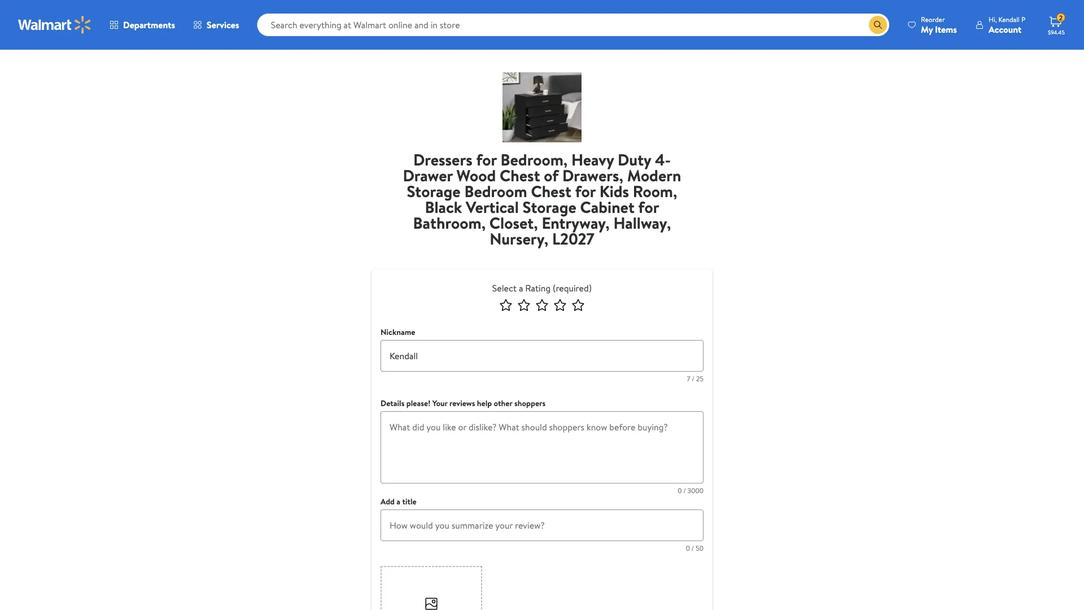Task type: vqa. For each thing, say whether or not it's contained in the screenshot.
about
no



Task type: locate. For each thing, give the bounding box(es) containing it.
drawer
[[403, 164, 453, 186]]

p
[[1022, 14, 1026, 24]]

title
[[403, 496, 417, 507]]

/ left 3000
[[684, 486, 686, 495]]

other
[[494, 398, 513, 409]]

for down the "modern" on the right of page
[[639, 196, 660, 218]]

Details please! Your reviews help other shoppers text field
[[381, 411, 704, 484]]

hi, kendall p account
[[989, 14, 1026, 35]]

a right select
[[519, 282, 523, 294]]

select
[[493, 282, 517, 294]]

a
[[519, 282, 523, 294], [397, 496, 401, 507]]

cabinet
[[581, 196, 635, 218]]

3000
[[688, 486, 704, 495]]

wood
[[457, 164, 496, 186]]

7 / 25
[[687, 374, 704, 383]]

0 vertical spatial a
[[519, 282, 523, 294]]

Add a title text field
[[381, 510, 704, 541]]

/
[[692, 374, 695, 383], [684, 486, 686, 495], [692, 543, 695, 553]]

vertical
[[466, 196, 519, 218]]

1 vertical spatial a
[[397, 496, 401, 507]]

1 vertical spatial /
[[684, 486, 686, 495]]

details
[[381, 398, 405, 409]]

add a title
[[381, 496, 417, 507]]

0
[[678, 486, 682, 495], [686, 543, 690, 553]]

(required)
[[553, 282, 592, 294]]

Walmart Site-Wide search field
[[257, 14, 890, 36]]

entryway,
[[542, 212, 610, 234]]

50
[[696, 543, 704, 553]]

walmart image
[[18, 16, 92, 34]]

account
[[989, 23, 1022, 35]]

0 vertical spatial 0
[[678, 486, 682, 495]]

for left kids
[[575, 180, 596, 202]]

nickname
[[381, 327, 415, 338]]

0 left 3000
[[678, 486, 682, 495]]

hallway,
[[614, 212, 671, 234]]

0 / 3000
[[678, 486, 704, 495]]

black
[[425, 196, 462, 218]]

1 vertical spatial 0
[[686, 543, 690, 553]]

storage down of
[[523, 196, 577, 218]]

write a review for dressers for bedroom, heavy duty 4-drawer wood chest of drawers, modern storage bedroom chest for kids room, black vertical storage cabinet for bathroom, closet, entryway, hallway, nursery, l2027 element
[[398, 148, 687, 255]]

1 horizontal spatial a
[[519, 282, 523, 294]]

0 horizontal spatial 0
[[678, 486, 682, 495]]

shoppers
[[515, 398, 546, 409]]

bedroom
[[465, 180, 528, 202]]

your
[[433, 398, 448, 409]]

bathroom,
[[413, 212, 486, 234]]

2 vertical spatial /
[[692, 543, 695, 553]]

/ for your
[[684, 486, 686, 495]]

heavy
[[572, 148, 614, 170]]

for
[[477, 148, 497, 170], [575, 180, 596, 202], [639, 196, 660, 218]]

storage down dressers on the left of the page
[[407, 180, 461, 202]]

for up bedroom at the top
[[477, 148, 497, 170]]

my
[[921, 23, 933, 35]]

/ right the 7
[[692, 374, 695, 383]]

0 left 50
[[686, 543, 690, 553]]

a right add
[[397, 496, 401, 507]]

details please! your reviews help other shoppers
[[381, 398, 546, 409]]

Search search field
[[257, 14, 890, 36]]

$94.45
[[1049, 28, 1065, 36]]

dressers
[[413, 148, 473, 170]]

/ left 50
[[692, 543, 695, 553]]

Nickname text field
[[381, 340, 704, 372]]

0 horizontal spatial a
[[397, 496, 401, 507]]

rating
[[526, 282, 551, 294]]

a for add
[[397, 496, 401, 507]]

chest left of
[[500, 164, 540, 186]]

0 vertical spatial /
[[692, 374, 695, 383]]

help
[[477, 398, 492, 409]]

storage
[[407, 180, 461, 202], [523, 196, 577, 218]]

chest
[[500, 164, 540, 186], [531, 180, 572, 202]]

/ for title
[[692, 543, 695, 553]]

kids
[[600, 180, 629, 202]]

1 horizontal spatial 0
[[686, 543, 690, 553]]

kendall
[[999, 14, 1020, 24]]

of
[[544, 164, 559, 186]]

0 horizontal spatial storage
[[407, 180, 461, 202]]

7
[[687, 374, 691, 383]]



Task type: describe. For each thing, give the bounding box(es) containing it.
2
[[1060, 13, 1063, 22]]

reviews
[[450, 398, 475, 409]]

reorder my items
[[921, 14, 958, 35]]

1 horizontal spatial storage
[[523, 196, 577, 218]]

4-
[[655, 148, 671, 170]]

1 horizontal spatial for
[[575, 180, 596, 202]]

departments button
[[101, 11, 184, 38]]

room,
[[633, 180, 678, 202]]

chest down bedroom,
[[531, 180, 572, 202]]

bedroom,
[[501, 148, 568, 170]]

dressers for bedroom, heavy duty 4- drawer wood chest of drawers, modern storage bedroom chest for kids room, black vertical storage cabinet for bathroom, closet, entryway, hallway, nursery, l2027
[[403, 148, 682, 249]]

closet,
[[490, 212, 538, 234]]

services
[[207, 19, 239, 31]]

items
[[936, 23, 958, 35]]

please!
[[407, 398, 431, 409]]

25
[[697, 374, 704, 383]]

a for select
[[519, 282, 523, 294]]

duty
[[618, 148, 652, 170]]

nursery,
[[490, 227, 549, 249]]

0 / 50
[[686, 543, 704, 553]]

0 for add a title
[[686, 543, 690, 553]]

modern
[[628, 164, 682, 186]]

search icon image
[[874, 20, 883, 29]]

drawers,
[[563, 164, 624, 186]]

add
[[381, 496, 395, 507]]

l2027
[[552, 227, 595, 249]]

services button
[[184, 11, 248, 38]]

reorder
[[921, 14, 945, 24]]

0 for details please! your reviews help other shoppers
[[678, 486, 682, 495]]

hi,
[[989, 14, 997, 24]]

2 horizontal spatial for
[[639, 196, 660, 218]]

departments
[[123, 19, 175, 31]]

select a rating (required)
[[493, 282, 592, 294]]

0 horizontal spatial for
[[477, 148, 497, 170]]



